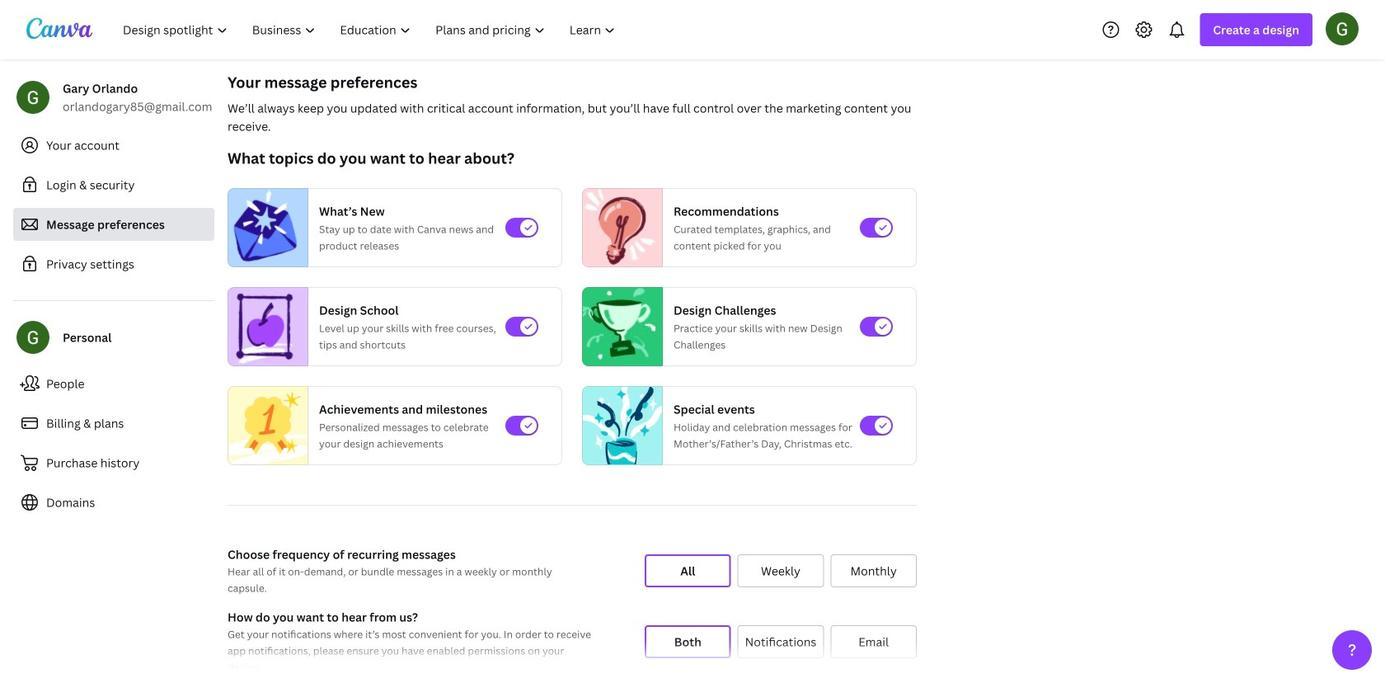 Task type: locate. For each thing, give the bounding box(es) containing it.
topic image
[[228, 188, 301, 267], [583, 188, 656, 267], [228, 287, 301, 366], [583, 287, 656, 366], [228, 382, 308, 469], [583, 382, 662, 469]]

None button
[[645, 554, 731, 587], [738, 554, 824, 587], [831, 554, 917, 587], [645, 625, 731, 658], [738, 625, 824, 658], [831, 625, 917, 658], [645, 554, 731, 587], [738, 554, 824, 587], [831, 554, 917, 587], [645, 625, 731, 658], [738, 625, 824, 658], [831, 625, 917, 658]]



Task type: vqa. For each thing, say whether or not it's contained in the screenshot.
Paid
no



Task type: describe. For each thing, give the bounding box(es) containing it.
gary orlando image
[[1326, 12, 1359, 45]]

top level navigation element
[[112, 13, 630, 46]]



